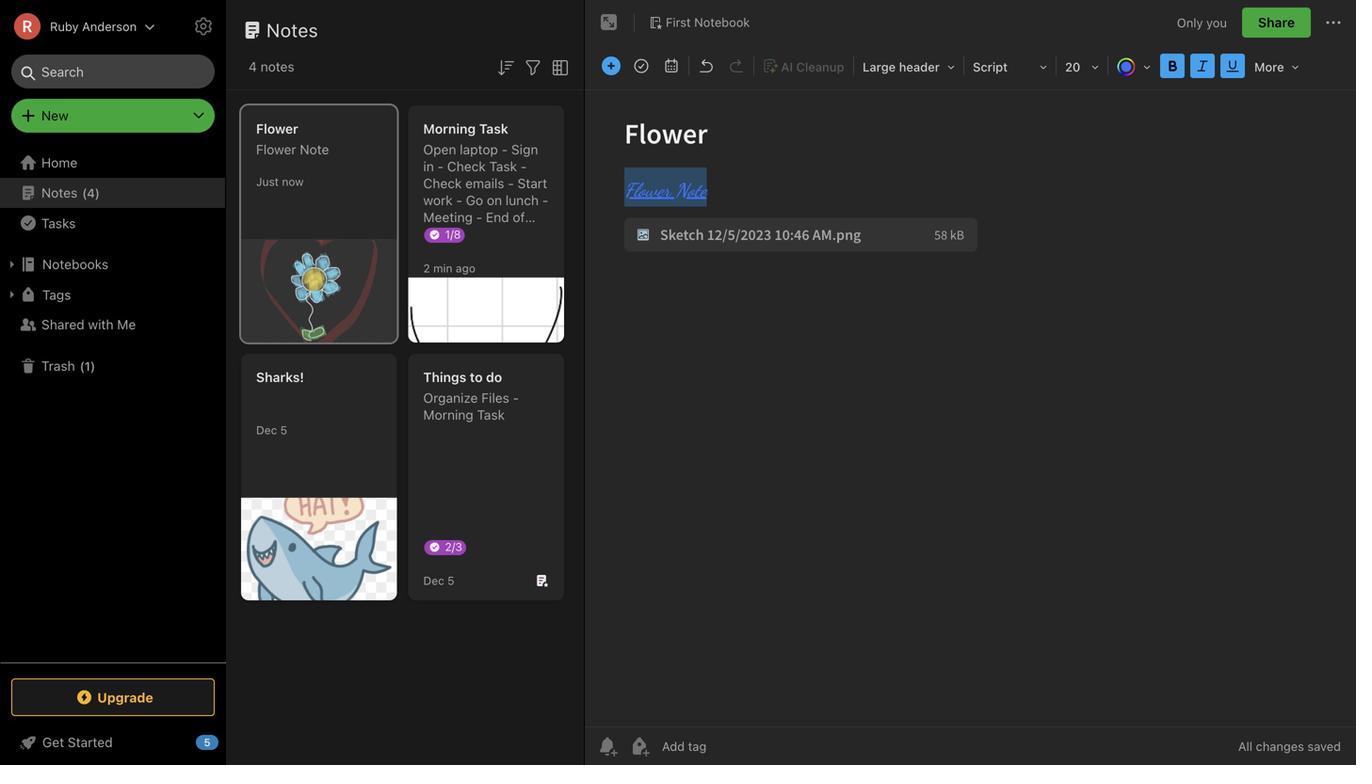 Task type: describe. For each thing, give the bounding box(es) containing it.
More field
[[1248, 53, 1306, 80]]

shared with me link
[[0, 310, 225, 340]]

more actions image
[[1323, 11, 1345, 34]]

sign
[[512, 142, 538, 157]]

upgrade button
[[11, 679, 215, 717]]

0 vertical spatial dec 5
[[256, 424, 287, 437]]

share
[[1259, 15, 1296, 30]]

notebook
[[695, 15, 750, 29]]

get started
[[42, 735, 113, 751]]

first
[[666, 15, 691, 29]]

ruby anderson
[[50, 19, 137, 33]]

files
[[482, 391, 510, 406]]

ruby
[[50, 19, 79, 33]]

now
[[282, 175, 304, 188]]

laptop
[[460, 142, 498, 157]]

go
[[466, 193, 483, 208]]

all changes saved
[[1239, 740, 1342, 754]]

) for trash
[[90, 359, 95, 373]]

) for notes
[[95, 186, 100, 200]]

tags
[[42, 287, 71, 303]]

Heading level field
[[856, 53, 962, 80]]

- left go
[[456, 193, 463, 208]]

first notebook button
[[643, 9, 757, 36]]

all
[[1239, 740, 1253, 754]]

Note Editor text field
[[585, 90, 1357, 727]]

notes
[[261, 59, 295, 74]]

expand notebooks image
[[5, 257, 20, 272]]

large
[[863, 60, 896, 74]]

saved
[[1308, 740, 1342, 754]]

script
[[973, 60, 1008, 74]]

4 inside notes ( 4 )
[[87, 186, 95, 200]]

- down sign
[[521, 159, 527, 174]]

4 notes
[[249, 59, 295, 74]]

Sort options field
[[495, 55, 517, 79]]

tree containing home
[[0, 148, 226, 662]]

calendar event image
[[659, 53, 685, 79]]

5 inside help and learning task checklist field
[[204, 737, 211, 750]]

20
[[1066, 60, 1081, 74]]

tasks
[[41, 216, 76, 231]]

Add tag field
[[660, 739, 802, 755]]

share button
[[1243, 8, 1312, 38]]

min
[[434, 262, 453, 275]]

only you
[[1178, 15, 1228, 29]]

1/8
[[445, 228, 461, 241]]

shared with me
[[41, 317, 136, 333]]

tasks button
[[0, 208, 225, 238]]

2 min ago
[[424, 262, 476, 275]]

morning task open laptop - sign in - check task - check emails - start work - go on lunch - meeting - end of day
[[424, 121, 549, 242]]

More actions field
[[1323, 8, 1345, 38]]

things to do organize files - morning task
[[424, 370, 519, 423]]

start
[[518, 176, 548, 191]]

notes for notes
[[267, 19, 319, 41]]

anderson
[[82, 19, 137, 33]]

italic image
[[1190, 53, 1216, 79]]

task inside "things to do organize files - morning task"
[[477, 407, 505, 423]]

note window element
[[585, 0, 1357, 766]]

1
[[85, 359, 90, 373]]

notebooks link
[[0, 250, 225, 280]]

in
[[424, 159, 434, 174]]

just
[[256, 175, 279, 188]]

1 horizontal spatial dec 5
[[424, 575, 455, 588]]

meeting
[[424, 210, 473, 225]]

just now
[[256, 175, 304, 188]]

Insert field
[[597, 53, 626, 79]]

0 vertical spatial 5
[[280, 424, 287, 437]]

organize
[[424, 391, 478, 406]]

1 vertical spatial check
[[424, 176, 462, 191]]

new button
[[11, 99, 215, 133]]

day
[[424, 227, 445, 242]]

lunch
[[506, 193, 539, 208]]

( for trash
[[80, 359, 85, 373]]

Add filters field
[[522, 55, 545, 79]]

( for notes
[[82, 186, 87, 200]]

Help and Learning task checklist field
[[0, 728, 226, 758]]

trash
[[41, 359, 75, 374]]

trash ( 1 )
[[41, 359, 95, 374]]

you
[[1207, 15, 1228, 29]]

- right in
[[438, 159, 444, 174]]

me
[[117, 317, 136, 333]]



Task type: vqa. For each thing, say whether or not it's contained in the screenshot.
YOUR
no



Task type: locate. For each thing, give the bounding box(es) containing it.
morning inside the morning task open laptop - sign in - check task - check emails - start work - go on lunch - meeting - end of day
[[424, 121, 476, 137]]

1 horizontal spatial 4
[[249, 59, 257, 74]]

check down laptop
[[447, 159, 486, 174]]

undo image
[[693, 53, 720, 79]]

flower flower note
[[256, 121, 329, 157]]

0 vertical spatial check
[[447, 159, 486, 174]]

0 vertical spatial )
[[95, 186, 100, 200]]

1 morning from the top
[[424, 121, 476, 137]]

2 morning from the top
[[424, 407, 474, 423]]

dec 5 down 2/3
[[424, 575, 455, 588]]

to
[[470, 370, 483, 385]]

first notebook
[[666, 15, 750, 29]]

note
[[300, 142, 329, 157]]

0 horizontal spatial dec 5
[[256, 424, 287, 437]]

dec
[[256, 424, 277, 437], [424, 575, 445, 588]]

notes inside "tree"
[[41, 185, 77, 201]]

- down the start
[[543, 193, 549, 208]]

work
[[424, 193, 453, 208]]

add tag image
[[628, 736, 651, 758]]

Account field
[[0, 8, 156, 45]]

large header
[[863, 60, 940, 74]]

ago
[[456, 262, 476, 275]]

morning up open at the left of the page
[[424, 121, 476, 137]]

sharks!
[[256, 370, 304, 385]]

( down home link
[[82, 186, 87, 200]]

4 down home link
[[87, 186, 95, 200]]

upgrade
[[97, 690, 153, 706]]

thumbnail image for things to do organize files - morning task
[[241, 498, 397, 601]]

end
[[486, 210, 509, 225]]

) right the trash
[[90, 359, 95, 373]]

with
[[88, 317, 114, 333]]

Font color field
[[1111, 53, 1158, 80]]

( inside notes ( 4 )
[[82, 186, 87, 200]]

notes down home
[[41, 185, 77, 201]]

more
[[1255, 60, 1285, 74]]

notebooks
[[42, 257, 108, 272]]

(
[[82, 186, 87, 200], [80, 359, 85, 373]]

task down files
[[477, 407, 505, 423]]

View options field
[[545, 55, 572, 79]]

new
[[41, 108, 69, 123]]

thumbnail image for morning task open laptop - sign in - check task - check emails - start work - go on lunch - meeting - end of day
[[241, 240, 397, 343]]

Font size field
[[1059, 53, 1106, 80]]

1 vertical spatial flower
[[256, 142, 296, 157]]

1 vertical spatial )
[[90, 359, 95, 373]]

- left sign
[[502, 142, 508, 157]]

expand note image
[[598, 11, 621, 34]]

0 horizontal spatial dec
[[256, 424, 277, 437]]

- right files
[[513, 391, 519, 406]]

0 horizontal spatial 4
[[87, 186, 95, 200]]

1 vertical spatial notes
[[41, 185, 77, 201]]

bold image
[[1160, 53, 1186, 79]]

notes
[[267, 19, 319, 41], [41, 185, 77, 201]]

None search field
[[24, 55, 202, 89]]

task up emails
[[490, 159, 517, 174]]

0 vertical spatial task
[[479, 121, 509, 137]]

morning inside "things to do organize files - morning task"
[[424, 407, 474, 423]]

) down home link
[[95, 186, 100, 200]]

0 vertical spatial notes
[[267, 19, 319, 41]]

1 vertical spatial dec 5
[[424, 575, 455, 588]]

0 horizontal spatial notes
[[41, 185, 77, 201]]

1 horizontal spatial notes
[[267, 19, 319, 41]]

1 horizontal spatial 5
[[280, 424, 287, 437]]

tree
[[0, 148, 226, 662]]

underline image
[[1220, 53, 1247, 79]]

Font family field
[[967, 53, 1054, 80]]

thumbnail image
[[241, 240, 397, 343], [408, 278, 564, 343], [241, 498, 397, 601]]

1 horizontal spatial dec
[[424, 575, 445, 588]]

2 flower from the top
[[256, 142, 296, 157]]

task image
[[628, 53, 655, 79]]

2 horizontal spatial 5
[[448, 575, 455, 588]]

1 vertical spatial dec
[[424, 575, 445, 588]]

notes up notes
[[267, 19, 319, 41]]

( right the trash
[[80, 359, 85, 373]]

expand tags image
[[5, 287, 20, 302]]

notes ( 4 )
[[41, 185, 100, 201]]

4 left notes
[[249, 59, 257, 74]]

dec 5 down the sharks!
[[256, 424, 287, 437]]

notes for notes ( 4 )
[[41, 185, 77, 201]]

5 down the sharks!
[[280, 424, 287, 437]]

) inside notes ( 4 )
[[95, 186, 100, 200]]

task up laptop
[[479, 121, 509, 137]]

)
[[95, 186, 100, 200], [90, 359, 95, 373]]

home
[[41, 155, 77, 171]]

of
[[513, 210, 525, 225]]

5 left click to collapse icon
[[204, 737, 211, 750]]

2
[[424, 262, 430, 275]]

click to collapse image
[[219, 731, 233, 754]]

task
[[479, 121, 509, 137], [490, 159, 517, 174], [477, 407, 505, 423]]

0 vertical spatial 4
[[249, 59, 257, 74]]

2/3
[[445, 541, 463, 554]]

1 vertical spatial 5
[[448, 575, 455, 588]]

add a reminder image
[[596, 736, 619, 758]]

only
[[1178, 15, 1204, 29]]

0 horizontal spatial 5
[[204, 737, 211, 750]]

4
[[249, 59, 257, 74], [87, 186, 95, 200]]

open
[[424, 142, 456, 157]]

flower
[[256, 121, 298, 137], [256, 142, 296, 157]]

check
[[447, 159, 486, 174], [424, 176, 462, 191]]

changes
[[1256, 740, 1305, 754]]

2 vertical spatial task
[[477, 407, 505, 423]]

home link
[[0, 148, 226, 178]]

started
[[68, 735, 113, 751]]

tags button
[[0, 280, 225, 310]]

dec 5
[[256, 424, 287, 437], [424, 575, 455, 588]]

) inside trash ( 1 )
[[90, 359, 95, 373]]

5 down 2/3
[[448, 575, 455, 588]]

0 vertical spatial dec
[[256, 424, 277, 437]]

shared
[[41, 317, 85, 333]]

Search text field
[[24, 55, 202, 89]]

settings image
[[192, 15, 215, 38]]

0 vertical spatial flower
[[256, 121, 298, 137]]

5
[[280, 424, 287, 437], [448, 575, 455, 588], [204, 737, 211, 750]]

- inside "things to do organize files - morning task"
[[513, 391, 519, 406]]

1 vertical spatial 4
[[87, 186, 95, 200]]

1 flower from the top
[[256, 121, 298, 137]]

- up lunch
[[508, 176, 514, 191]]

1 vertical spatial morning
[[424, 407, 474, 423]]

emails
[[466, 176, 505, 191]]

2 vertical spatial 5
[[204, 737, 211, 750]]

1 vertical spatial task
[[490, 159, 517, 174]]

-
[[502, 142, 508, 157], [438, 159, 444, 174], [521, 159, 527, 174], [508, 176, 514, 191], [456, 193, 463, 208], [543, 193, 549, 208], [476, 210, 483, 225], [513, 391, 519, 406]]

add filters image
[[522, 56, 545, 79]]

0 vertical spatial (
[[82, 186, 87, 200]]

things
[[424, 370, 467, 385]]

morning
[[424, 121, 476, 137], [424, 407, 474, 423]]

on
[[487, 193, 502, 208]]

morning down organize
[[424, 407, 474, 423]]

0 vertical spatial morning
[[424, 121, 476, 137]]

- down go
[[476, 210, 483, 225]]

header
[[899, 60, 940, 74]]

check up work
[[424, 176, 462, 191]]

do
[[486, 370, 502, 385]]

( inside trash ( 1 )
[[80, 359, 85, 373]]

1 vertical spatial (
[[80, 359, 85, 373]]

get
[[42, 735, 64, 751]]



